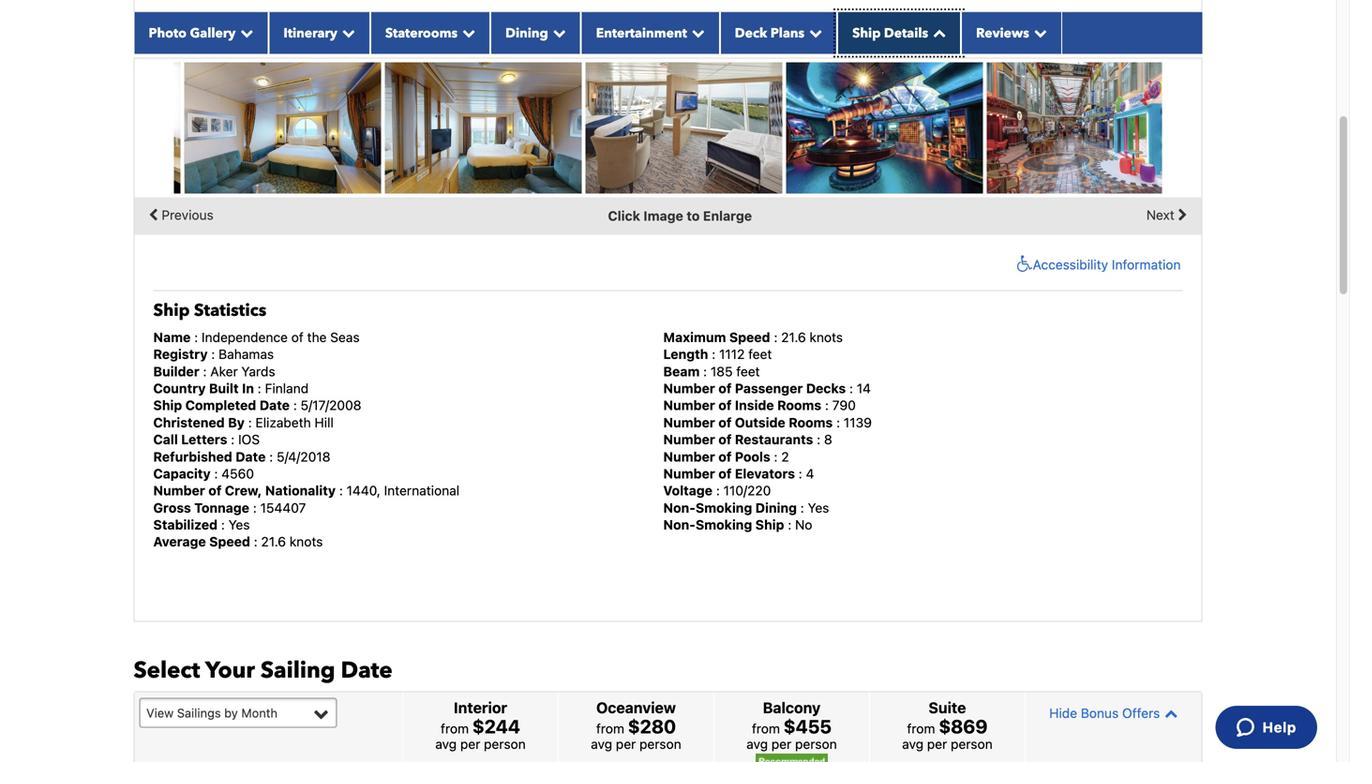 Task type: describe. For each thing, give the bounding box(es) containing it.
escape room image
[[786, 62, 983, 193]]

length
[[663, 347, 708, 362]]

refurbished
[[153, 449, 232, 464]]

tonnage
[[194, 500, 249, 516]]

suite
[[929, 699, 966, 717]]

enlarge
[[703, 208, 752, 223]]

maximum
[[663, 330, 726, 345]]

ship inside dropdown button
[[853, 24, 881, 42]]

staterooms button
[[370, 12, 491, 54]]

no
[[795, 517, 813, 533]]

name
[[153, 330, 191, 345]]

per for $244
[[460, 736, 480, 752]]

wheelchair image
[[1012, 255, 1033, 274]]

4
[[806, 466, 814, 481]]

1440,
[[347, 483, 381, 499]]

1139
[[844, 415, 872, 430]]

number inside the ship statistics name : independence of the seas registry : bahamas builder : aker yards country built in : finland ship completed date : 5/17/2008 christened by : elizabeth hill call letters : ios refurbished date : 5/4/2018 capacity : 4560 number of crew, nationality : 1440, international gross tonnage : 154407 stabilized : yes average speed : 21.6 knots
[[153, 483, 205, 499]]

ship details
[[853, 24, 928, 42]]

suite from $869 avg per person
[[902, 699, 993, 752]]

details
[[884, 24, 928, 42]]

from for $280
[[596, 721, 624, 736]]

of left restaurants
[[719, 432, 732, 447]]

$244
[[472, 715, 520, 737]]

hide bonus offers link
[[1031, 697, 1197, 730]]

select your sailing date main content
[[0, 0, 1212, 762]]

average
[[153, 534, 206, 550]]

person for $244
[[484, 736, 526, 752]]

dining inside maximum speed : 21.6 knots length : 1112 feet beam : 185 feet number of passenger decks : 14 number of inside rooms : 790 number of outside rooms : 1139 number of restaurants : 8 number of pools : 2 number of elevators : 4 voltage : 110/220 non-smoking dining : yes non-smoking ship : no
[[756, 500, 797, 516]]

from for $455
[[752, 721, 780, 736]]

recommended image
[[756, 754, 828, 762]]

avg for $869
[[902, 736, 924, 752]]

per for $280
[[616, 736, 636, 752]]

click image to enlarge
[[608, 208, 752, 223]]

chevron down image for photo gallery
[[236, 26, 254, 39]]

21.6 inside maximum speed : 21.6 knots length : 1112 feet beam : 185 feet number of passenger decks : 14 number of inside rooms : 790 number of outside rooms : 1139 number of restaurants : 8 number of pools : 2 number of elevators : 4 voltage : 110/220 non-smoking dining : yes non-smoking ship : no
[[781, 330, 806, 345]]

ship up the name
[[153, 299, 190, 322]]

1112
[[719, 347, 745, 362]]

decks
[[806, 381, 846, 396]]

seas
[[330, 330, 360, 345]]

ios
[[238, 432, 260, 447]]

by
[[224, 706, 238, 720]]

bahamas
[[219, 347, 274, 362]]

itinerary
[[284, 24, 337, 42]]

of left the
[[291, 330, 304, 345]]

independence
[[202, 330, 288, 345]]

itinerary button
[[269, 12, 370, 54]]

avg for $280
[[591, 736, 612, 752]]

1 smoking from the top
[[696, 500, 752, 516]]

$280
[[628, 715, 676, 737]]

crew,
[[225, 483, 262, 499]]

interior from $244 avg per person
[[435, 699, 526, 752]]

view
[[146, 706, 174, 720]]

the
[[307, 330, 327, 345]]

passenger
[[735, 381, 803, 396]]

speed inside the ship statistics name : independence of the seas registry : bahamas builder : aker yards country built in : finland ship completed date : 5/17/2008 christened by : elizabeth hill call letters : ios refurbished date : 5/4/2018 capacity : 4560 number of crew, nationality : 1440, international gross tonnage : 154407 stabilized : yes average speed : 21.6 knots
[[209, 534, 250, 550]]

accessibility
[[1033, 257, 1108, 272]]

balcony
[[763, 699, 821, 717]]

$869
[[939, 715, 988, 737]]

beam
[[663, 364, 700, 379]]

110/220
[[724, 483, 771, 499]]

gallery
[[190, 24, 236, 42]]

photo gallery
[[149, 24, 236, 42]]

$455
[[784, 715, 832, 737]]

call
[[153, 432, 178, 447]]

entertainment
[[596, 24, 687, 42]]

view sailings by month
[[146, 706, 278, 720]]

your
[[205, 655, 255, 686]]

from for $869
[[907, 721, 935, 736]]

0 vertical spatial date
[[260, 398, 290, 413]]

deck plans
[[735, 24, 805, 42]]

outside
[[735, 415, 786, 430]]

click
[[608, 208, 640, 223]]

information
[[1112, 257, 1181, 272]]

next
[[1147, 207, 1178, 223]]

knots inside maximum speed : 21.6 knots length : 1112 feet beam : 185 feet number of passenger decks : 14 number of inside rooms : 790 number of outside rooms : 1139 number of restaurants : 8 number of pools : 2 number of elevators : 4 voltage : 110/220 non-smoking dining : yes non-smoking ship : no
[[810, 330, 843, 345]]

reviews
[[976, 24, 1029, 42]]

avg for $455
[[747, 736, 768, 752]]

select
[[134, 655, 200, 686]]

chevron down image for staterooms
[[458, 26, 476, 39]]

ship down the country
[[153, 398, 182, 413]]

photo gallery button
[[134, 12, 269, 54]]

yards
[[241, 364, 275, 379]]

completed
[[185, 398, 256, 413]]

next link
[[1147, 201, 1192, 229]]

capacity
[[153, 466, 211, 481]]

yes inside the ship statistics name : independence of the seas registry : bahamas builder : aker yards country built in : finland ship completed date : 5/17/2008 christened by : elizabeth hill call letters : ios refurbished date : 5/4/2018 capacity : 4560 number of crew, nationality : 1440, international gross tonnage : 154407 stabilized : yes average speed : 21.6 knots
[[228, 517, 250, 533]]

person for $869
[[951, 736, 993, 752]]

built
[[209, 381, 239, 396]]

8
[[824, 432, 833, 447]]

previous
[[158, 207, 214, 223]]

suite image
[[586, 62, 783, 193]]

reviews button
[[961, 12, 1062, 54]]

maximum speed : 21.6 knots length : 1112 feet beam : 185 feet number of passenger decks : 14 number of inside rooms : 790 number of outside rooms : 1139 number of restaurants : 8 number of pools : 2 number of elevators : 4 voltage : 110/220 non-smoking dining : yes non-smoking ship : no
[[663, 330, 872, 533]]



Task type: vqa. For each thing, say whether or not it's contained in the screenshot.
Deck Plans dropdown button
yes



Task type: locate. For each thing, give the bounding box(es) containing it.
1 avg from the left
[[435, 736, 457, 752]]

speed down tonnage
[[209, 534, 250, 550]]

0 horizontal spatial speed
[[209, 534, 250, 550]]

person for $280
[[640, 736, 681, 752]]

chevron left image
[[149, 201, 158, 229]]

4 chevron down image from the left
[[1029, 26, 1047, 39]]

deck
[[735, 24, 767, 42]]

from inside interior from $244 avg per person
[[441, 721, 469, 736]]

per for $455
[[772, 736, 792, 752]]

3 person from the left
[[795, 736, 837, 752]]

date down ios on the bottom
[[236, 449, 266, 464]]

chevron down image inside itinerary dropdown button
[[337, 26, 355, 39]]

chevron down image for reviews
[[1029, 26, 1047, 39]]

balcony image
[[385, 62, 582, 193]]

from down balcony
[[752, 721, 780, 736]]

gross
[[153, 500, 191, 516]]

avg up recommended image
[[747, 736, 768, 752]]

per inside interior from $244 avg per person
[[460, 736, 480, 752]]

3 avg from the left
[[747, 736, 768, 752]]

dining inside dropdown button
[[506, 24, 548, 42]]

2
[[781, 449, 789, 464]]

1 vertical spatial smoking
[[696, 517, 752, 533]]

avg
[[435, 736, 457, 752], [591, 736, 612, 752], [747, 736, 768, 752], [902, 736, 924, 752]]

hill
[[315, 415, 334, 430]]

3 chevron down image from the left
[[687, 26, 705, 39]]

avg inside balcony from $455 avg per person
[[747, 736, 768, 752]]

bonus
[[1081, 705, 1119, 721]]

2 vertical spatial date
[[341, 655, 393, 686]]

from inside suite from $869 avg per person
[[907, 721, 935, 736]]

4560
[[222, 466, 254, 481]]

chevron down image inside dining dropdown button
[[548, 26, 566, 39]]

1 from from the left
[[441, 721, 469, 736]]

0 vertical spatial speed
[[729, 330, 770, 345]]

oceanview image
[[184, 62, 381, 193]]

14
[[857, 381, 871, 396]]

chevron up image
[[1160, 707, 1178, 720]]

of left the pools
[[719, 449, 732, 464]]

per for $869
[[927, 736, 947, 752]]

date up "elizabeth"
[[260, 398, 290, 413]]

1 vertical spatial yes
[[228, 517, 250, 533]]

1 person from the left
[[484, 736, 526, 752]]

chevron down image inside the deck plans dropdown button
[[805, 26, 823, 39]]

1 non- from the top
[[663, 500, 696, 516]]

1 horizontal spatial 21.6
[[781, 330, 806, 345]]

avg down oceanview
[[591, 736, 612, 752]]

0 horizontal spatial dining
[[506, 24, 548, 42]]

from down oceanview
[[596, 721, 624, 736]]

2 smoking from the top
[[696, 517, 752, 533]]

chevron down image for itinerary
[[337, 26, 355, 39]]

chevron down image left itinerary
[[236, 26, 254, 39]]

2 from from the left
[[596, 721, 624, 736]]

1 per from the left
[[460, 736, 480, 752]]

per down oceanview
[[616, 736, 636, 752]]

21.6 inside the ship statistics name : independence of the seas registry : bahamas builder : aker yards country built in : finland ship completed date : 5/17/2008 christened by : elizabeth hill call letters : ios refurbished date : 5/4/2018 capacity : 4560 number of crew, nationality : 1440, international gross tonnage : 154407 stabilized : yes average speed : 21.6 knots
[[261, 534, 286, 550]]

per inside oceanview from $280 avg per person
[[616, 736, 636, 752]]

:
[[194, 330, 198, 345], [774, 330, 778, 345], [211, 347, 215, 362], [712, 347, 716, 362], [203, 364, 207, 379], [703, 364, 707, 379], [258, 381, 261, 396], [850, 381, 853, 396], [293, 398, 297, 413], [825, 398, 829, 413], [248, 415, 252, 430], [837, 415, 840, 430], [231, 432, 235, 447], [817, 432, 821, 447], [269, 449, 273, 464], [774, 449, 778, 464], [214, 466, 218, 481], [799, 466, 802, 481], [339, 483, 343, 499], [716, 483, 720, 499], [253, 500, 257, 516], [801, 500, 804, 516], [221, 517, 225, 533], [788, 517, 792, 533], [254, 534, 258, 550]]

1 horizontal spatial knots
[[810, 330, 843, 345]]

person inside balcony from $455 avg per person
[[795, 736, 837, 752]]

from down suite
[[907, 721, 935, 736]]

from inside oceanview from $280 avg per person
[[596, 721, 624, 736]]

ship statistics name : independence of the seas registry : bahamas builder : aker yards country built in : finland ship completed date : 5/17/2008 christened by : elizabeth hill call letters : ios refurbished date : 5/4/2018 capacity : 4560 number of crew, nationality : 1440, international gross tonnage : 154407 stabilized : yes average speed : 21.6 knots
[[153, 299, 460, 550]]

feet
[[748, 347, 772, 362], [736, 364, 760, 379]]

1 vertical spatial 21.6
[[261, 534, 286, 550]]

dining button
[[491, 12, 581, 54]]

chevron down image inside 'reviews' dropdown button
[[1029, 26, 1047, 39]]

chevron down image for entertainment
[[687, 26, 705, 39]]

rooms up 8
[[789, 415, 833, 430]]

knots
[[810, 330, 843, 345], [290, 534, 323, 550]]

1 horizontal spatial yes
[[808, 500, 829, 516]]

0 vertical spatial dining
[[506, 24, 548, 42]]

view sailings by month link
[[139, 698, 337, 728]]

1 chevron down image from the left
[[236, 26, 254, 39]]

per down suite
[[927, 736, 947, 752]]

avg inside oceanview from $280 avg per person
[[591, 736, 612, 752]]

inside
[[735, 398, 774, 413]]

avg down interior on the bottom left of the page
[[435, 736, 457, 752]]

per inside suite from $869 avg per person
[[927, 736, 947, 752]]

2 horizontal spatial chevron down image
[[805, 26, 823, 39]]

3 from from the left
[[752, 721, 780, 736]]

previous link
[[144, 201, 214, 229]]

chevron up image
[[928, 26, 946, 39]]

4 person from the left
[[951, 736, 993, 752]]

5/17/2008
[[301, 398, 362, 413]]

of up 110/220
[[719, 466, 732, 481]]

yes inside maximum speed : 21.6 knots length : 1112 feet beam : 185 feet number of passenger decks : 14 number of inside rooms : 790 number of outside rooms : 1139 number of restaurants : 8 number of pools : 2 number of elevators : 4 voltage : 110/220 non-smoking dining : yes non-smoking ship : no
[[808, 500, 829, 516]]

avg inside interior from $244 avg per person
[[435, 736, 457, 752]]

hide bonus offers
[[1049, 705, 1160, 721]]

christened
[[153, 415, 225, 430]]

accessibility information
[[1033, 257, 1181, 272]]

0 horizontal spatial 21.6
[[261, 534, 286, 550]]

2 person from the left
[[640, 736, 681, 752]]

person down oceanview
[[640, 736, 681, 752]]

elevators
[[735, 466, 795, 481]]

interior
[[454, 699, 507, 717]]

person up recommended image
[[795, 736, 837, 752]]

0 vertical spatial knots
[[810, 330, 843, 345]]

from
[[441, 721, 469, 736], [596, 721, 624, 736], [752, 721, 780, 736], [907, 721, 935, 736]]

21.6 up passenger
[[781, 330, 806, 345]]

185
[[711, 364, 733, 379]]

per down interior on the bottom left of the page
[[460, 736, 480, 752]]

yes
[[808, 500, 829, 516], [228, 517, 250, 533]]

0 vertical spatial 21.6
[[781, 330, 806, 345]]

deck plans button
[[720, 12, 838, 54]]

yes down tonnage
[[228, 517, 250, 533]]

0 horizontal spatial yes
[[228, 517, 250, 533]]

image
[[644, 208, 683, 223]]

sugar beach image
[[987, 62, 1184, 193]]

1 horizontal spatial dining
[[756, 500, 797, 516]]

avg inside suite from $869 avg per person
[[902, 736, 924, 752]]

0 horizontal spatial chevron down image
[[236, 26, 254, 39]]

dining
[[506, 24, 548, 42], [756, 500, 797, 516]]

0 vertical spatial smoking
[[696, 500, 752, 516]]

knots down 154407
[[290, 534, 323, 550]]

feet right 1112
[[748, 347, 772, 362]]

knots up decks
[[810, 330, 843, 345]]

1 vertical spatial non-
[[663, 517, 696, 533]]

1 vertical spatial rooms
[[789, 415, 833, 430]]

2 per from the left
[[616, 736, 636, 752]]

1 vertical spatial dining
[[756, 500, 797, 516]]

154407
[[260, 500, 306, 516]]

speed
[[729, 330, 770, 345], [209, 534, 250, 550]]

of
[[291, 330, 304, 345], [719, 381, 732, 396], [719, 398, 732, 413], [719, 415, 732, 430], [719, 432, 732, 447], [719, 449, 732, 464], [719, 466, 732, 481], [208, 483, 222, 499]]

date right sailing
[[341, 655, 393, 686]]

speed up 1112
[[729, 330, 770, 345]]

month
[[241, 706, 278, 720]]

per
[[460, 736, 480, 752], [616, 736, 636, 752], [772, 736, 792, 752], [927, 736, 947, 752]]

balcony from $455 avg per person
[[747, 699, 837, 752]]

ship inside maximum speed : 21.6 knots length : 1112 feet beam : 185 feet number of passenger decks : 14 number of inside rooms : 790 number of outside rooms : 1139 number of restaurants : 8 number of pools : 2 number of elevators : 4 voltage : 110/220 non-smoking dining : yes non-smoking ship : no
[[756, 517, 784, 533]]

person inside suite from $869 avg per person
[[951, 736, 993, 752]]

chevron down image right deck in the right of the page
[[805, 26, 823, 39]]

chevron down image
[[337, 26, 355, 39], [458, 26, 476, 39], [687, 26, 705, 39], [1029, 26, 1047, 39]]

speed inside maximum speed : 21.6 knots length : 1112 feet beam : 185 feet number of passenger decks : 14 number of inside rooms : 790 number of outside rooms : 1139 number of restaurants : 8 number of pools : 2 number of elevators : 4 voltage : 110/220 non-smoking dining : yes non-smoking ship : no
[[729, 330, 770, 345]]

person down suite
[[951, 736, 993, 752]]

chevron down image for dining
[[548, 26, 566, 39]]

2 non- from the top
[[663, 517, 696, 533]]

interior image
[[0, 62, 181, 193]]

chevron down image inside staterooms dropdown button
[[458, 26, 476, 39]]

from for $244
[[441, 721, 469, 736]]

1 horizontal spatial speed
[[729, 330, 770, 345]]

sailing
[[261, 655, 335, 686]]

avg left $869
[[902, 736, 924, 752]]

statistics
[[194, 299, 267, 322]]

staterooms
[[385, 24, 458, 42]]

number
[[663, 381, 715, 396], [663, 398, 715, 413], [663, 415, 715, 430], [663, 432, 715, 447], [663, 449, 715, 464], [663, 466, 715, 481], [153, 483, 205, 499]]

pools
[[735, 449, 771, 464]]

person for $455
[[795, 736, 837, 752]]

0 vertical spatial rooms
[[777, 398, 822, 413]]

knots inside the ship statistics name : independence of the seas registry : bahamas builder : aker yards country built in : finland ship completed date : 5/17/2008 christened by : elizabeth hill call letters : ios refurbished date : 5/4/2018 capacity : 4560 number of crew, nationality : 1440, international gross tonnage : 154407 stabilized : yes average speed : 21.6 knots
[[290, 534, 323, 550]]

3 per from the left
[[772, 736, 792, 752]]

country
[[153, 381, 206, 396]]

ship left 'details'
[[853, 24, 881, 42]]

2 avg from the left
[[591, 736, 612, 752]]

rooms
[[777, 398, 822, 413], [789, 415, 833, 430]]

chevron down image inside entertainment dropdown button
[[687, 26, 705, 39]]

5/4/2018
[[277, 449, 331, 464]]

21.6 down 154407
[[261, 534, 286, 550]]

1 vertical spatial knots
[[290, 534, 323, 550]]

0 vertical spatial feet
[[748, 347, 772, 362]]

chevron down image left entertainment
[[548, 26, 566, 39]]

smoking
[[696, 500, 752, 516], [696, 517, 752, 533]]

4 avg from the left
[[902, 736, 924, 752]]

1 vertical spatial date
[[236, 449, 266, 464]]

of up tonnage
[[208, 483, 222, 499]]

finland
[[265, 381, 309, 396]]

voltage
[[663, 483, 713, 499]]

chevron right image
[[1178, 201, 1188, 229]]

chevron down image
[[236, 26, 254, 39], [548, 26, 566, 39], [805, 26, 823, 39]]

nationality
[[265, 483, 336, 499]]

of left the inside
[[719, 398, 732, 413]]

0 vertical spatial non-
[[663, 500, 696, 516]]

chevron down image for deck plans
[[805, 26, 823, 39]]

from down interior on the bottom left of the page
[[441, 721, 469, 736]]

accessibility information link
[[1012, 255, 1181, 274]]

of left 'outside'
[[719, 415, 732, 430]]

rooms down decks
[[777, 398, 822, 413]]

790
[[832, 398, 856, 413]]

3 chevron down image from the left
[[805, 26, 823, 39]]

aker
[[210, 364, 238, 379]]

avg for $244
[[435, 736, 457, 752]]

1 vertical spatial speed
[[209, 534, 250, 550]]

letters
[[181, 432, 227, 447]]

0 vertical spatial yes
[[808, 500, 829, 516]]

person down interior on the bottom left of the page
[[484, 736, 526, 752]]

oceanview
[[596, 699, 676, 717]]

chevron down image inside "photo gallery" dropdown button
[[236, 26, 254, 39]]

per up recommended image
[[772, 736, 792, 752]]

elizabeth
[[256, 415, 311, 430]]

yes up no
[[808, 500, 829, 516]]

4 from from the left
[[907, 721, 935, 736]]

2 chevron down image from the left
[[458, 26, 476, 39]]

oceanview from $280 avg per person
[[591, 699, 681, 752]]

to
[[687, 208, 700, 223]]

per inside balcony from $455 avg per person
[[772, 736, 792, 752]]

person inside interior from $244 avg per person
[[484, 736, 526, 752]]

restaurants
[[735, 432, 813, 447]]

by
[[228, 415, 245, 430]]

registry
[[153, 347, 208, 362]]

ship left no
[[756, 517, 784, 533]]

from inside balcony from $455 avg per person
[[752, 721, 780, 736]]

person inside oceanview from $280 avg per person
[[640, 736, 681, 752]]

feet down 1112
[[736, 364, 760, 379]]

international
[[384, 483, 460, 499]]

photo gallery image thumbnails navigation
[[135, 197, 1202, 235]]

2 chevron down image from the left
[[548, 26, 566, 39]]

select your sailing date
[[134, 655, 393, 686]]

1 chevron down image from the left
[[337, 26, 355, 39]]

non-
[[663, 500, 696, 516], [663, 517, 696, 533]]

4 per from the left
[[927, 736, 947, 752]]

1 vertical spatial feet
[[736, 364, 760, 379]]

in
[[242, 381, 254, 396]]

of down 185
[[719, 381, 732, 396]]

1 horizontal spatial chevron down image
[[548, 26, 566, 39]]

photo
[[149, 24, 187, 42]]

entertainment button
[[581, 12, 720, 54]]

builder
[[153, 364, 199, 379]]

0 horizontal spatial knots
[[290, 534, 323, 550]]

sailings
[[177, 706, 221, 720]]



